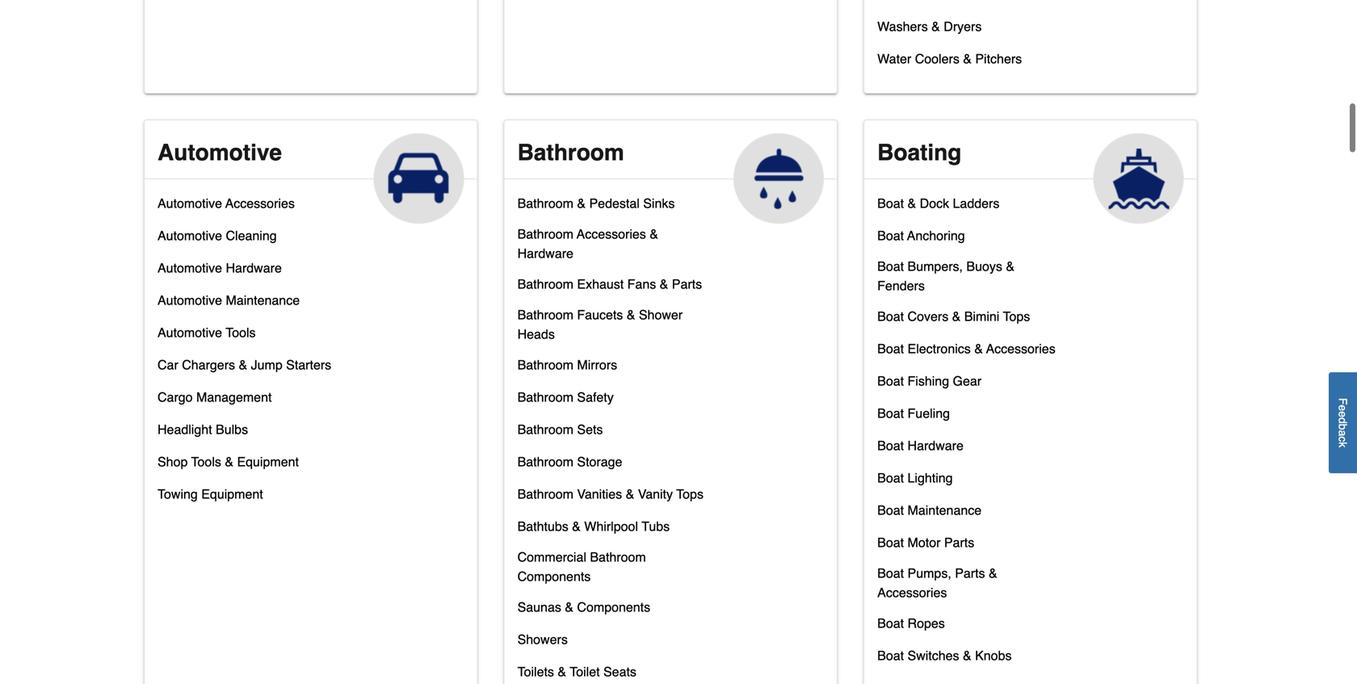 Task type: describe. For each thing, give the bounding box(es) containing it.
a
[[1337, 430, 1350, 437]]

0 vertical spatial equipment
[[237, 454, 299, 469]]

bathroom faucets & shower heads
[[518, 307, 683, 342]]

accessories inside bathroom accessories & hardware
[[577, 227, 646, 242]]

automotive image
[[374, 133, 464, 224]]

saunas
[[518, 600, 561, 615]]

automotive for automotive tools
[[158, 325, 222, 340]]

& inside 'link'
[[963, 51, 972, 66]]

boat switches & knobs
[[878, 648, 1012, 663]]

showers
[[518, 632, 568, 647]]

bathroom & pedestal sinks link
[[518, 192, 675, 225]]

parts for boat motor parts
[[944, 535, 975, 550]]

fans
[[627, 277, 656, 292]]

vanity
[[638, 487, 673, 502]]

& inside bathroom accessories & hardware
[[650, 227, 658, 242]]

pumps,
[[908, 566, 952, 581]]

bathroom exhaust fans & parts
[[518, 277, 702, 292]]

tools for shop
[[191, 454, 221, 469]]

automotive accessories link
[[158, 192, 295, 225]]

parts for boat pumps, parts & accessories
[[955, 566, 985, 581]]

car chargers & jump starters
[[158, 357, 331, 372]]

bumpers,
[[908, 259, 963, 274]]

automotive for automotive maintenance
[[158, 293, 222, 308]]

boat maintenance link
[[878, 499, 982, 532]]

headlight bulbs
[[158, 422, 248, 437]]

bathroom faucets & shower heads link
[[518, 305, 705, 354]]

headlight bulbs link
[[158, 418, 248, 451]]

boat fueling link
[[878, 402, 950, 435]]

boat lighting
[[878, 471, 953, 485]]

water coolers & pitchers link
[[878, 48, 1022, 80]]

automotive tools link
[[158, 321, 256, 354]]

sinks
[[643, 196, 675, 211]]

boat anchoring link
[[878, 225, 965, 257]]

& inside the boat bumpers, buoys & fenders
[[1006, 259, 1015, 274]]

washers
[[878, 19, 928, 34]]

f e e d b a c k
[[1337, 398, 1350, 448]]

boat for boat motor parts
[[878, 535, 904, 550]]

bulbs
[[216, 422, 248, 437]]

cleaning
[[226, 228, 277, 243]]

automotive cleaning link
[[158, 225, 277, 257]]

bimini
[[964, 309, 1000, 324]]

tubs
[[642, 519, 670, 534]]

toilet
[[570, 664, 600, 679]]

boat for boat lighting
[[878, 471, 904, 485]]

c
[[1337, 437, 1350, 442]]

accessories inside automotive accessories link
[[225, 196, 295, 211]]

starters
[[286, 357, 331, 372]]

shop tools & equipment
[[158, 454, 299, 469]]

boat bumpers, buoys & fenders link
[[878, 257, 1065, 305]]

gear
[[953, 374, 982, 389]]

bathroom vanities & vanity tops
[[518, 487, 704, 502]]

safety
[[577, 390, 614, 405]]

boat covers & bimini tops
[[878, 309, 1030, 324]]

automotive link
[[145, 120, 477, 224]]

bathroom mirrors link
[[518, 354, 617, 386]]

boat anchoring
[[878, 228, 965, 243]]

maintenance for boat maintenance
[[908, 503, 982, 518]]

exhaust
[[577, 277, 624, 292]]

commercial bathroom components link
[[518, 548, 705, 596]]

automotive hardware
[[158, 260, 282, 275]]

& left toilet
[[558, 664, 566, 679]]

bathroom for bathroom
[[518, 140, 624, 166]]

bathroom for bathroom mirrors
[[518, 357, 574, 372]]

& right bathtubs
[[572, 519, 581, 534]]

toilets
[[518, 664, 554, 679]]

f e e d b a c k button
[[1329, 373, 1357, 474]]

hardware inside bathroom accessories & hardware
[[518, 246, 574, 261]]

boat for boat fueling
[[878, 406, 904, 421]]

& inside "link"
[[660, 277, 668, 292]]

bathroom safety link
[[518, 386, 614, 418]]

& down bimini
[[975, 341, 983, 356]]

boat maintenance
[[878, 503, 982, 518]]

boat & dock ladders
[[878, 196, 1000, 211]]

storage
[[577, 454, 622, 469]]

& left pedestal
[[577, 196, 586, 211]]

buoys
[[967, 259, 1003, 274]]

bathtubs
[[518, 519, 569, 534]]

bathroom for bathroom & pedestal sinks
[[518, 196, 574, 211]]

& left knobs
[[963, 648, 972, 663]]

bathroom for bathroom sets
[[518, 422, 574, 437]]

lighting
[[908, 471, 953, 485]]

vanities
[[577, 487, 622, 502]]

bathroom link
[[505, 120, 837, 224]]

boat for boat electronics & accessories
[[878, 341, 904, 356]]

& left jump
[[239, 357, 247, 372]]

boat electronics & accessories
[[878, 341, 1056, 356]]

boat fueling
[[878, 406, 950, 421]]

bathroom exhaust fans & parts link
[[518, 273, 702, 305]]

boat lighting link
[[878, 467, 953, 499]]

toilets & toilet seats
[[518, 664, 637, 679]]

faucets
[[577, 307, 623, 322]]

boat for boat fishing gear
[[878, 374, 904, 389]]

automotive for automotive accessories
[[158, 196, 222, 211]]

automotive hardware link
[[158, 257, 282, 289]]

f
[[1337, 398, 1350, 405]]

automotive accessories
[[158, 196, 295, 211]]

bathroom for bathroom vanities & vanity tops
[[518, 487, 574, 502]]

boat for boat switches & knobs
[[878, 648, 904, 663]]

boat pumps, parts & accessories
[[878, 566, 997, 600]]

chargers
[[182, 357, 235, 372]]

parts inside bathroom exhaust fans & parts "link"
[[672, 277, 702, 292]]

mirrors
[[577, 357, 617, 372]]

boat for boat pumps, parts & accessories
[[878, 566, 904, 581]]

hardware for automotive hardware
[[226, 260, 282, 275]]

toilets & toilet seats link
[[518, 661, 637, 684]]

jump
[[251, 357, 283, 372]]

electronics
[[908, 341, 971, 356]]



Task type: vqa. For each thing, say whether or not it's contained in the screenshot.
Water Coolers & Pitchers
yes



Task type: locate. For each thing, give the bounding box(es) containing it.
0 vertical spatial maintenance
[[226, 293, 300, 308]]

d
[[1337, 418, 1350, 424]]

equipment down shop tools & equipment link
[[201, 487, 263, 502]]

hardware up lighting
[[908, 438, 964, 453]]

automotive for automotive
[[158, 140, 282, 166]]

bathroom inside the commercial bathroom components
[[590, 550, 646, 565]]

boat switches & knobs link
[[878, 645, 1012, 677]]

boat left dock
[[878, 196, 904, 211]]

towing equipment link
[[158, 483, 263, 515]]

tops right bimini
[[1003, 309, 1030, 324]]

2 e from the top
[[1337, 411, 1350, 418]]

bathroom for bathroom storage
[[518, 454, 574, 469]]

parts right motor
[[944, 535, 975, 550]]

1 horizontal spatial tools
[[226, 325, 256, 340]]

1 horizontal spatial hardware
[[518, 246, 574, 261]]

components for saunas & components
[[577, 600, 650, 615]]

components
[[518, 569, 591, 584], [577, 600, 650, 615]]

showers link
[[518, 628, 568, 661]]

1 boat from the top
[[878, 196, 904, 211]]

& left dryers
[[932, 19, 940, 34]]

boat left fueling
[[878, 406, 904, 421]]

boat left motor
[[878, 535, 904, 550]]

boat
[[878, 196, 904, 211], [878, 228, 904, 243], [878, 259, 904, 274], [878, 309, 904, 324], [878, 341, 904, 356], [878, 374, 904, 389], [878, 406, 904, 421], [878, 438, 904, 453], [878, 471, 904, 485], [878, 503, 904, 518], [878, 535, 904, 550], [878, 566, 904, 581], [878, 616, 904, 631], [878, 648, 904, 663]]

parts inside boat motor parts link
[[944, 535, 975, 550]]

automotive up chargers
[[158, 325, 222, 340]]

0 horizontal spatial tools
[[191, 454, 221, 469]]

1 vertical spatial components
[[577, 600, 650, 615]]

bathroom for bathroom safety
[[518, 390, 574, 405]]

boat motor parts
[[878, 535, 975, 550]]

parts inside boat pumps, parts & accessories
[[955, 566, 985, 581]]

automotive
[[158, 140, 282, 166], [158, 196, 222, 211], [158, 228, 222, 243], [158, 260, 222, 275], [158, 293, 222, 308], [158, 325, 222, 340]]

automotive up "automotive cleaning" at the left of page
[[158, 196, 222, 211]]

0 vertical spatial components
[[518, 569, 591, 584]]

tops
[[1003, 309, 1030, 324], [676, 487, 704, 502]]

0 vertical spatial parts
[[672, 277, 702, 292]]

4 boat from the top
[[878, 309, 904, 324]]

0 horizontal spatial tops
[[676, 487, 704, 502]]

ladders
[[953, 196, 1000, 211]]

2 vertical spatial parts
[[955, 566, 985, 581]]

boat left electronics
[[878, 341, 904, 356]]

parts up shower
[[672, 277, 702, 292]]

e
[[1337, 405, 1350, 411], [1337, 411, 1350, 418]]

accessories down pumps,
[[878, 585, 947, 600]]

bathroom inside "link"
[[518, 277, 574, 292]]

pedestal
[[589, 196, 640, 211]]

boat for boat maintenance
[[878, 503, 904, 518]]

maintenance
[[226, 293, 300, 308], [908, 503, 982, 518]]

automotive for automotive hardware
[[158, 260, 222, 275]]

headlight
[[158, 422, 212, 437]]

boating
[[878, 140, 962, 166]]

hardware for boat hardware
[[908, 438, 964, 453]]

0 horizontal spatial maintenance
[[226, 293, 300, 308]]

1 vertical spatial tops
[[676, 487, 704, 502]]

4 automotive from the top
[[158, 260, 222, 275]]

12 boat from the top
[[878, 566, 904, 581]]

components inside the commercial bathroom components
[[518, 569, 591, 584]]

boating link
[[865, 120, 1197, 224]]

7 boat from the top
[[878, 406, 904, 421]]

bathroom for bathroom faucets & shower heads
[[518, 307, 574, 322]]

boat motor parts link
[[878, 532, 975, 564]]

automotive up the automotive tools
[[158, 293, 222, 308]]

towing equipment
[[158, 487, 263, 502]]

tops right vanity
[[676, 487, 704, 502]]

hardware down the 'bathroom & pedestal sinks' link
[[518, 246, 574, 261]]

& down sinks
[[650, 227, 658, 242]]

switches
[[908, 648, 959, 663]]

washers & dryers
[[878, 19, 982, 34]]

3 boat from the top
[[878, 259, 904, 274]]

& right fans
[[660, 277, 668, 292]]

& left dock
[[908, 196, 916, 211]]

accessories
[[225, 196, 295, 211], [577, 227, 646, 242], [986, 341, 1056, 356], [878, 585, 947, 600]]

boat down 'boat fueling' link
[[878, 438, 904, 453]]

tools for automotive
[[226, 325, 256, 340]]

& inside boat pumps, parts & accessories
[[989, 566, 997, 581]]

tops for boat covers & bimini tops
[[1003, 309, 1030, 324]]

dock
[[920, 196, 949, 211]]

maintenance down lighting
[[908, 503, 982, 518]]

boat left anchoring
[[878, 228, 904, 243]]

boat ropes
[[878, 616, 945, 631]]

& right saunas
[[565, 600, 574, 615]]

bathroom vanities & vanity tops link
[[518, 483, 704, 515]]

maintenance down automotive hardware link
[[226, 293, 300, 308]]

& left vanity
[[626, 487, 634, 502]]

automotive tools
[[158, 325, 256, 340]]

bathtubs & whirlpool tubs
[[518, 519, 670, 534]]

boat down fenders
[[878, 309, 904, 324]]

1 horizontal spatial tops
[[1003, 309, 1030, 324]]

bathtubs & whirlpool tubs link
[[518, 515, 670, 548]]

cargo
[[158, 390, 193, 405]]

sets
[[577, 422, 603, 437]]

boat down boat lighting link on the bottom right
[[878, 503, 904, 518]]

1 vertical spatial parts
[[944, 535, 975, 550]]

boat left fishing
[[878, 374, 904, 389]]

e up d
[[1337, 405, 1350, 411]]

boat hardware
[[878, 438, 964, 453]]

automotive down automotive cleaning link
[[158, 260, 222, 275]]

1 vertical spatial equipment
[[201, 487, 263, 502]]

automotive for automotive cleaning
[[158, 228, 222, 243]]

bathroom for bathroom accessories & hardware
[[518, 227, 574, 242]]

water
[[878, 51, 912, 66]]

2 boat from the top
[[878, 228, 904, 243]]

14 boat from the top
[[878, 648, 904, 663]]

11 boat from the top
[[878, 535, 904, 550]]

bathroom storage link
[[518, 451, 622, 483]]

tools inside shop tools & equipment link
[[191, 454, 221, 469]]

tools down automotive maintenance link on the top left of page
[[226, 325, 256, 340]]

fenders
[[878, 278, 925, 293]]

tools
[[226, 325, 256, 340], [191, 454, 221, 469]]

13 boat from the top
[[878, 616, 904, 631]]

8 boat from the top
[[878, 438, 904, 453]]

washers & dryers link
[[878, 15, 982, 48]]

pitchers
[[975, 51, 1022, 66]]

1 vertical spatial tools
[[191, 454, 221, 469]]

boat for boat hardware
[[878, 438, 904, 453]]

accessories down bimini
[[986, 341, 1056, 356]]

saunas & components
[[518, 600, 650, 615]]

bathroom inside bathroom accessories & hardware
[[518, 227, 574, 242]]

boat & dock ladders link
[[878, 192, 1000, 225]]

bathroom for bathroom exhaust fans & parts
[[518, 277, 574, 292]]

covers
[[908, 309, 949, 324]]

0 vertical spatial tools
[[226, 325, 256, 340]]

parts right pumps,
[[955, 566, 985, 581]]

automotive up automotive accessories
[[158, 140, 282, 166]]

boat ropes link
[[878, 612, 945, 645]]

& down bulbs
[[225, 454, 233, 469]]

tops for bathroom vanities & vanity tops
[[676, 487, 704, 502]]

bathroom image
[[734, 133, 824, 224]]

& left bimini
[[952, 309, 961, 324]]

cargo management
[[158, 390, 272, 405]]

towing
[[158, 487, 198, 502]]

bathroom sets link
[[518, 418, 603, 451]]

9 boat from the top
[[878, 471, 904, 485]]

boat fishing gear
[[878, 374, 982, 389]]

1 vertical spatial maintenance
[[908, 503, 982, 518]]

boat for boat ropes
[[878, 616, 904, 631]]

maintenance for automotive maintenance
[[226, 293, 300, 308]]

0 vertical spatial tops
[[1003, 309, 1030, 324]]

bathroom inside "bathroom faucets & shower heads"
[[518, 307, 574, 322]]

boat inside boat pumps, parts & accessories
[[878, 566, 904, 581]]

boat for boat & dock ladders
[[878, 196, 904, 211]]

boat electronics & accessories link
[[878, 338, 1056, 370]]

&
[[932, 19, 940, 34], [963, 51, 972, 66], [577, 196, 586, 211], [908, 196, 916, 211], [650, 227, 658, 242], [1006, 259, 1015, 274], [660, 277, 668, 292], [627, 307, 635, 322], [952, 309, 961, 324], [975, 341, 983, 356], [239, 357, 247, 372], [225, 454, 233, 469], [626, 487, 634, 502], [572, 519, 581, 534], [989, 566, 997, 581], [565, 600, 574, 615], [963, 648, 972, 663], [558, 664, 566, 679]]

2 horizontal spatial hardware
[[908, 438, 964, 453]]

boat up fenders
[[878, 259, 904, 274]]

bathroom storage
[[518, 454, 622, 469]]

tools down headlight bulbs link
[[191, 454, 221, 469]]

0 horizontal spatial hardware
[[226, 260, 282, 275]]

car
[[158, 357, 178, 372]]

accessories inside boat electronics & accessories link
[[986, 341, 1056, 356]]

automotive cleaning
[[158, 228, 277, 243]]

10 boat from the top
[[878, 503, 904, 518]]

accessories down the 'bathroom & pedestal sinks' link
[[577, 227, 646, 242]]

bathroom sets
[[518, 422, 603, 437]]

1 e from the top
[[1337, 405, 1350, 411]]

commercial
[[518, 550, 586, 565]]

water coolers & pitchers
[[878, 51, 1022, 66]]

boat inside the boat bumpers, buoys & fenders
[[878, 259, 904, 274]]

components for commercial bathroom components
[[518, 569, 591, 584]]

5 automotive from the top
[[158, 293, 222, 308]]

car chargers & jump starters link
[[158, 354, 331, 386]]

boat left ropes
[[878, 616, 904, 631]]

boat left lighting
[[878, 471, 904, 485]]

components down commercial
[[518, 569, 591, 584]]

6 automotive from the top
[[158, 325, 222, 340]]

& inside "bathroom faucets & shower heads"
[[627, 307, 635, 322]]

5 boat from the top
[[878, 341, 904, 356]]

coolers
[[915, 51, 960, 66]]

components down commercial bathroom components link
[[577, 600, 650, 615]]

saunas & components link
[[518, 596, 650, 628]]

anchoring
[[907, 228, 965, 243]]

boat for boat bumpers, buoys & fenders
[[878, 259, 904, 274]]

bathroom accessories & hardware link
[[518, 225, 705, 273]]

equipment
[[237, 454, 299, 469], [201, 487, 263, 502]]

tools inside automotive tools link
[[226, 325, 256, 340]]

boat fishing gear link
[[878, 370, 982, 402]]

automotive up automotive hardware
[[158, 228, 222, 243]]

automotive maintenance
[[158, 293, 300, 308]]

parts
[[672, 277, 702, 292], [944, 535, 975, 550], [955, 566, 985, 581]]

6 boat from the top
[[878, 374, 904, 389]]

fishing
[[908, 374, 949, 389]]

boat down boat ropes link
[[878, 648, 904, 663]]

equipment down bulbs
[[237, 454, 299, 469]]

accessories inside boat pumps, parts & accessories
[[878, 585, 947, 600]]

b
[[1337, 424, 1350, 430]]

shop
[[158, 454, 188, 469]]

boat for boat covers & bimini tops
[[878, 309, 904, 324]]

2 automotive from the top
[[158, 196, 222, 211]]

boating image
[[1094, 133, 1184, 224]]

& right buoys
[[1006, 259, 1015, 274]]

e up b
[[1337, 411, 1350, 418]]

boat hardware link
[[878, 435, 964, 467]]

boat for boat anchoring
[[878, 228, 904, 243]]

management
[[196, 390, 272, 405]]

3 automotive from the top
[[158, 228, 222, 243]]

& right coolers
[[963, 51, 972, 66]]

& left shower
[[627, 307, 635, 322]]

whirlpool
[[584, 519, 638, 534]]

1 automotive from the top
[[158, 140, 282, 166]]

dryers
[[944, 19, 982, 34]]

accessories up cleaning
[[225, 196, 295, 211]]

bathroom accessories & hardware
[[518, 227, 658, 261]]

1 horizontal spatial maintenance
[[908, 503, 982, 518]]

boat left pumps,
[[878, 566, 904, 581]]

hardware down cleaning
[[226, 260, 282, 275]]

& right pumps,
[[989, 566, 997, 581]]



